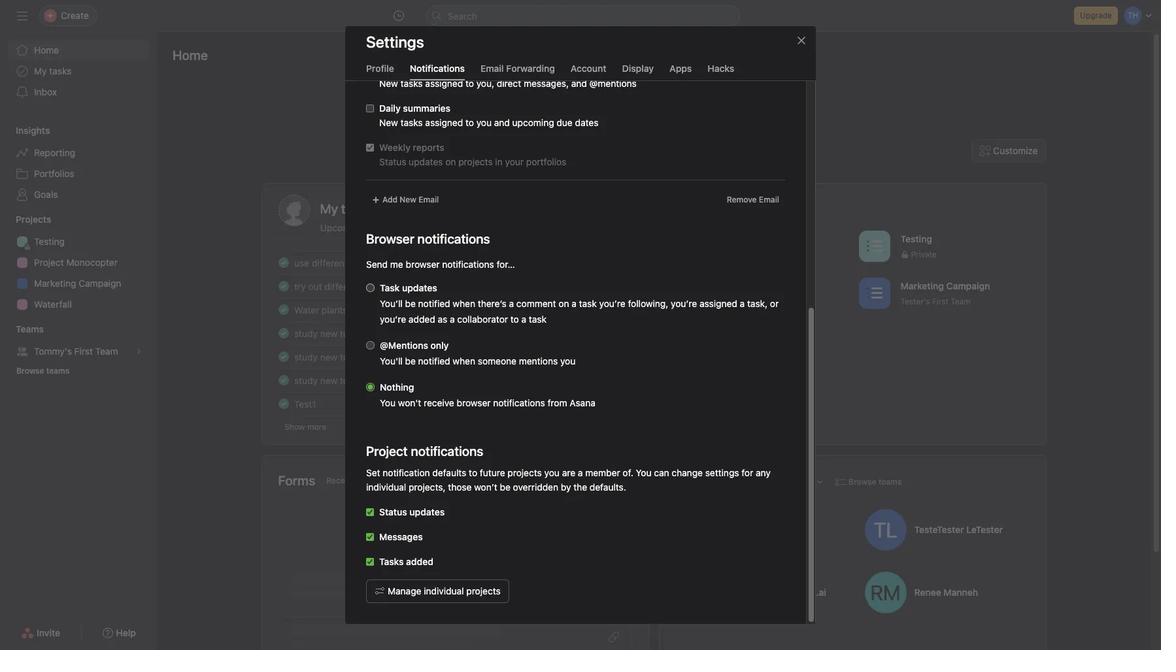 Task type: vqa. For each thing, say whether or not it's contained in the screenshot.
notified
yes



Task type: locate. For each thing, give the bounding box(es) containing it.
marketing up waterfall
[[34, 278, 76, 289]]

projects
[[459, 156, 493, 167], [508, 468, 542, 479], [467, 586, 501, 597]]

those
[[448, 482, 472, 493]]

first for campaign
[[932, 297, 949, 306]]

notified down only
[[418, 356, 450, 367]]

5 completed checkbox from the top
[[276, 373, 291, 388]]

None radio
[[366, 284, 375, 292], [366, 341, 375, 350], [366, 284, 375, 292], [366, 341, 375, 350]]

teams
[[46, 366, 70, 376], [879, 477, 902, 487]]

1 vertical spatial assigned
[[425, 117, 463, 128]]

Completed checkbox
[[276, 255, 291, 271], [276, 279, 291, 294], [276, 302, 291, 318], [276, 349, 291, 365], [276, 373, 291, 388]]

1 vertical spatial on
[[559, 298, 569, 309]]

profile button
[[366, 63, 394, 80]]

upgrade button
[[1075, 7, 1118, 25]]

dates
[[575, 117, 599, 128]]

individual down set
[[366, 482, 406, 493]]

1 horizontal spatial tommy's
[[723, 297, 756, 306]]

hacks
[[708, 63, 735, 74]]

0 horizontal spatial you
[[477, 117, 492, 128]]

0 horizontal spatial project
[[34, 257, 64, 268]]

upcoming button
[[320, 222, 364, 240]]

1 vertical spatial be
[[405, 356, 416, 367]]

0 vertical spatial browse
[[16, 366, 44, 376]]

notified inside task updates you'll be notified when there's a comment on a task you're following, you're assigned a task, or you're added as a collaborator to a task
[[418, 298, 450, 309]]

marketing inside marketing campaign tester's first team
[[901, 280, 944, 291]]

global element
[[0, 32, 157, 111]]

monocopter for project monocopter tommy's first team
[[756, 280, 809, 291]]

0 vertical spatial testing link
[[8, 232, 149, 252]]

project up task,
[[723, 280, 754, 291]]

email up you, at the left top
[[481, 63, 504, 74]]

completed button
[[452, 222, 500, 240]]

1 vertical spatial added
[[406, 557, 434, 568]]

notified up as
[[418, 298, 450, 309]]

email right remove
[[759, 195, 780, 205]]

when inside task updates you'll be notified when there's a comment on a task you're following, you're assigned a task, or you're added as a collaborator to a task
[[453, 298, 475, 309]]

1 horizontal spatial upgrade
[[1080, 10, 1112, 20]]

be inside task updates you'll be notified when there's a comment on a task you're following, you're assigned a task, or you're added as a collaborator to a task
[[405, 298, 416, 309]]

1 vertical spatial study
[[294, 352, 318, 363]]

assigned inside task updates you'll be notified when there's a comment on a task you're following, you're assigned a task, or you're added as a collaborator to a task
[[700, 298, 738, 309]]

comment
[[517, 298, 556, 309]]

team
[[777, 297, 797, 306], [951, 297, 971, 306], [95, 346, 118, 357]]

to inside daily summaries new tasks assigned to you and upcoming due dates
[[466, 117, 474, 128]]

1 vertical spatial notifications
[[493, 398, 545, 409]]

you're right following,
[[671, 298, 697, 309]]

waterfall link
[[8, 294, 149, 315]]

2 vertical spatial updates
[[410, 507, 445, 518]]

you inside set notification defaults to future projects you are a member of. you can change settings for any individual projects, those won't be overridden by the defaults.
[[545, 468, 560, 479]]

tasks added
[[379, 557, 434, 568]]

3 study new tooling from the top
[[294, 375, 369, 386]]

you for and
[[477, 117, 492, 128]]

notifications down the completed button
[[442, 259, 494, 270]]

projects button
[[0, 213, 51, 226]]

first inside marketing campaign tester's first team
[[932, 297, 949, 306]]

project for project monocopter
[[34, 257, 64, 268]]

0 horizontal spatial team
[[95, 346, 118, 357]]

testing
[[901, 233, 932, 244], [34, 236, 65, 247], [576, 399, 603, 409]]

team right tester's
[[951, 297, 971, 306]]

to inside task updates you'll be notified when there's a comment on a task you're following, you're assigned a task, or you're added as a collaborator to a task
[[511, 314, 519, 325]]

reports
[[413, 142, 445, 153]]

tooling left you'll on the left bottom of the page
[[340, 352, 369, 363]]

to up messages
[[403, 508, 413, 520]]

2 vertical spatial study new tooling
[[294, 375, 369, 386]]

set
[[366, 468, 380, 479]]

monocopter inside projects element
[[66, 257, 118, 268]]

testing down projects
[[34, 236, 65, 247]]

tooling left nothing
[[340, 375, 369, 386]]

a right are
[[578, 468, 583, 479]]

1 vertical spatial updates
[[402, 283, 437, 294]]

list image
[[867, 238, 882, 254], [867, 285, 882, 301]]

1 horizontal spatial team
[[777, 297, 797, 306]]

0 vertical spatial and
[[571, 78, 587, 89]]

2 vertical spatial assigned
[[700, 298, 738, 309]]

0 vertical spatial individual
[[366, 482, 406, 493]]

new right add
[[400, 195, 417, 205]]

0 vertical spatial asana
[[570, 398, 596, 409]]

be right you'll
[[405, 298, 416, 309]]

0 horizontal spatial teams
[[46, 366, 70, 376]]

out
[[308, 281, 322, 292]]

be inside @mentions only you'll be notified when someone mentions you
[[405, 356, 416, 367]]

asana down projects,
[[416, 508, 445, 520]]

asana
[[570, 398, 596, 409], [416, 508, 445, 520]]

individual inside button
[[424, 586, 464, 597]]

for left 'any'
[[742, 468, 754, 479]]

2 completed checkbox from the top
[[276, 396, 291, 412]]

tommy's
[[723, 297, 756, 306], [34, 346, 72, 357]]

portfolios
[[526, 156, 567, 167]]

and left upcoming
[[494, 117, 510, 128]]

1 vertical spatial tooling
[[340, 352, 369, 363]]

tooling for fifth completed option
[[340, 375, 369, 386]]

overdue (13)
[[380, 222, 436, 233]]

None checkbox
[[366, 105, 374, 112], [366, 144, 374, 152], [366, 105, 374, 112], [366, 144, 374, 152]]

be for you'll
[[405, 298, 416, 309]]

added down free in the bottom left of the page
[[406, 557, 434, 568]]

added left as
[[409, 314, 435, 325]]

notified for updates
[[418, 298, 450, 309]]

when for someone
[[453, 356, 475, 367]]

add new email
[[383, 195, 439, 205]]

list image
[[689, 285, 705, 301]]

tommy's down teams
[[34, 346, 72, 357]]

0 vertical spatial when
[[453, 298, 475, 309]]

updates down reports
[[409, 156, 443, 167]]

when up collaborator
[[453, 298, 475, 309]]

first inside 'project monocopter tommy's first team'
[[758, 297, 775, 306]]

testing right from
[[576, 399, 603, 409]]

different up plants
[[324, 281, 360, 292]]

projects for future
[[508, 468, 542, 479]]

remove email button
[[721, 191, 785, 209]]

use up try
[[294, 257, 309, 268]]

1 vertical spatial individual
[[424, 586, 464, 597]]

2 horizontal spatial team
[[951, 297, 971, 306]]

2 list image from the top
[[867, 285, 882, 301]]

tasks up summaries
[[401, 78, 423, 89]]

as
[[438, 314, 448, 325]]

direct
[[497, 78, 521, 89]]

tasks
[[379, 557, 404, 568]]

asana right from
[[570, 398, 596, 409]]

2 notified from the top
[[418, 356, 450, 367]]

0 horizontal spatial you're
[[380, 314, 406, 325]]

2 vertical spatial new
[[320, 375, 337, 386]]

upgrade inside button
[[1080, 10, 1112, 20]]

and inside daily summaries new tasks assigned to you and upcoming due dates
[[494, 117, 510, 128]]

team down waterfall link
[[95, 346, 118, 357]]

weekly reports status updates on projects in your portfolios
[[379, 142, 567, 167]]

tasks down summaries
[[401, 117, 423, 128]]

tooling down plants
[[340, 328, 369, 339]]

0 vertical spatial new
[[379, 78, 398, 89]]

list image left tester's
[[867, 285, 882, 301]]

be down the future
[[500, 482, 511, 493]]

apps
[[670, 63, 692, 74]]

projects inside set notification defaults to future projects you are a member of. you can change settings for any individual projects, those won't be overridden by the defaults.
[[508, 468, 542, 479]]

add new email button
[[366, 191, 445, 209]]

marketing campaign tester's first team
[[901, 280, 990, 306]]

1 notified from the top
[[418, 298, 450, 309]]

None radio
[[366, 383, 375, 392]]

browse teams inside teams element
[[16, 366, 70, 376]]

tommy's left or
[[723, 297, 756, 306]]

1 horizontal spatial testing link
[[571, 398, 608, 411]]

new down daily
[[379, 117, 398, 128]]

0 vertical spatial added
[[409, 314, 435, 325]]

invite
[[37, 628, 60, 639]]

Completed checkbox
[[276, 326, 291, 341], [276, 396, 291, 412]]

study new tooling
[[294, 328, 369, 339], [294, 352, 369, 363], [294, 375, 369, 386]]

status
[[379, 156, 406, 167], [379, 507, 407, 518]]

you up weekly reports status updates on projects in your portfolios
[[477, 117, 492, 128]]

assigned left task,
[[700, 298, 738, 309]]

completed checkbox for test1
[[276, 396, 291, 412]]

3 new from the top
[[320, 375, 337, 386]]

1 horizontal spatial on
[[559, 298, 569, 309]]

notified
[[418, 298, 450, 309], [418, 356, 450, 367]]

when
[[453, 298, 475, 309], [453, 356, 475, 367]]

1 vertical spatial you
[[636, 468, 652, 479]]

2 vertical spatial new
[[400, 195, 417, 205]]

teams inside teams element
[[46, 366, 70, 376]]

updates down projects,
[[410, 507, 445, 518]]

settings
[[366, 33, 424, 51]]

try out different propellers
[[294, 281, 405, 292]]

2 vertical spatial tasks
[[401, 117, 423, 128]]

on right comment at the top of page
[[559, 298, 569, 309]]

1 vertical spatial study new tooling
[[294, 352, 369, 363]]

2 completed image from the top
[[276, 302, 291, 318]]

you,
[[477, 78, 494, 89]]

2 vertical spatial tooling
[[340, 375, 369, 386]]

1 vertical spatial monocopter
[[756, 280, 809, 291]]

1 new from the top
[[320, 328, 337, 339]]

2 new from the top
[[320, 352, 337, 363]]

try for free button
[[379, 530, 443, 553]]

you right the of.
[[636, 468, 652, 479]]

for left 'wing'
[[391, 257, 403, 268]]

1 tooling from the top
[[340, 328, 369, 339]]

0 horizontal spatial asana
[[416, 508, 445, 520]]

completed checkbox down completed icon
[[276, 326, 291, 341]]

team inside marketing campaign tester's first team
[[951, 297, 971, 306]]

task down comment at the top of page
[[529, 314, 547, 325]]

use left forms
[[504, 508, 521, 520]]

individual
[[366, 482, 406, 493], [424, 586, 464, 597]]

and down account
[[571, 78, 587, 89]]

from
[[548, 398, 567, 409]]

browse
[[16, 366, 44, 376], [849, 477, 877, 487]]

you inside daily summaries new tasks assigned to you and upcoming due dates
[[477, 117, 492, 128]]

you're left following,
[[599, 298, 626, 309]]

completed image
[[276, 255, 291, 271], [276, 302, 291, 318], [276, 326, 291, 341], [276, 349, 291, 365], [276, 373, 291, 388], [276, 396, 291, 412]]

1 vertical spatial browse
[[849, 477, 877, 487]]

status inside weekly reports status updates on projects in your portfolios
[[379, 156, 406, 167]]

show more
[[284, 422, 326, 432]]

1 horizontal spatial marketing
[[901, 280, 944, 291]]

tooling
[[340, 328, 369, 339], [340, 352, 369, 363], [340, 375, 369, 386]]

1 horizontal spatial you
[[636, 468, 652, 479]]

testing link up project monocopter
[[8, 232, 149, 252]]

1 completed checkbox from the top
[[276, 326, 291, 341]]

0 horizontal spatial for
[[391, 257, 403, 268]]

0 horizontal spatial browse teams button
[[10, 362, 75, 381]]

weekly
[[379, 142, 411, 153]]

tasks inside my tasks link
[[49, 65, 72, 77]]

upcoming
[[320, 222, 364, 233]]

0 vertical spatial tasks
[[49, 65, 72, 77]]

new
[[320, 328, 337, 339], [320, 352, 337, 363], [320, 375, 337, 386]]

following,
[[628, 298, 669, 309]]

be inside set notification defaults to future projects you are a member of. you can change settings for any individual projects, those won't be overridden by the defaults.
[[500, 482, 511, 493]]

customize button
[[972, 139, 1047, 163]]

to right premium
[[492, 508, 502, 520]]

1 vertical spatial you
[[560, 356, 576, 367]]

tasks right my
[[49, 65, 72, 77]]

0 vertical spatial teams
[[46, 366, 70, 376]]

0 horizontal spatial you
[[380, 398, 396, 409]]

0 horizontal spatial home
[[34, 44, 59, 56]]

inbox link
[[8, 82, 149, 103]]

1 horizontal spatial teams
[[879, 477, 902, 487]]

you left are
[[545, 468, 560, 479]]

2 status from the top
[[379, 507, 407, 518]]

2 horizontal spatial first
[[932, 297, 949, 306]]

testing link right from
[[571, 398, 608, 411]]

1 vertical spatial and
[[494, 117, 510, 128]]

assigned down notifications
[[425, 78, 463, 89]]

testing link
[[8, 232, 149, 252], [571, 398, 608, 411]]

completed
[[452, 222, 500, 233]]

assigned down summaries
[[425, 117, 463, 128]]

campaign for marketing campaign tester's first team
[[946, 280, 990, 291]]

0 horizontal spatial email
[[419, 195, 439, 205]]

1 horizontal spatial asana
[[570, 398, 596, 409]]

0 horizontal spatial monocopter
[[66, 257, 118, 268]]

0 vertical spatial tooling
[[340, 328, 369, 339]]

for…
[[497, 259, 515, 270]]

to up won't
[[469, 468, 477, 479]]

task right comment at the top of page
[[579, 298, 597, 309]]

1 list image from the top
[[867, 238, 882, 254]]

marketing
[[34, 278, 76, 289], [901, 280, 944, 291]]

individual right manage
[[424, 586, 464, 597]]

@mentions
[[590, 78, 637, 89]]

0 vertical spatial you
[[477, 117, 492, 128]]

status down weekly
[[379, 156, 406, 167]]

browser right me
[[406, 259, 440, 270]]

status right status updates 'option'
[[379, 507, 407, 518]]

new for completed checkbox associated with study new tooling
[[320, 328, 337, 339]]

new inside daily summaries new tasks assigned to you and upcoming due dates
[[379, 117, 398, 128]]

monocopter
[[66, 257, 118, 268], [756, 280, 809, 291]]

2 tooling from the top
[[340, 352, 369, 363]]

projects for on
[[459, 156, 493, 167]]

you're down you'll
[[380, 314, 406, 325]]

completed image for completed checkbox associated with study new tooling
[[276, 326, 291, 341]]

0 vertical spatial on
[[446, 156, 456, 167]]

1 when from the top
[[453, 298, 475, 309]]

1 status from the top
[[379, 156, 406, 167]]

new down the profile
[[379, 78, 398, 89]]

projects inside weekly reports status updates on projects in your portfolios
[[459, 156, 493, 167]]

6 completed image from the top
[[276, 396, 291, 412]]

3 tooling from the top
[[340, 375, 369, 386]]

browse teams
[[16, 366, 70, 376], [849, 477, 902, 487]]

tester's
[[901, 297, 930, 306]]

0 horizontal spatial campaign
[[79, 278, 121, 289]]

updates down 'wing'
[[402, 283, 437, 294]]

tasks
[[49, 65, 72, 77], [401, 78, 423, 89], [401, 117, 423, 128]]

when left someone on the bottom of page
[[453, 356, 475, 367]]

task,
[[748, 298, 768, 309]]

be down @mentions
[[405, 356, 416, 367]]

browser right "receive"
[[457, 398, 491, 409]]

list image left private
[[867, 238, 882, 254]]

2 when from the top
[[453, 356, 475, 367]]

1 vertical spatial tommy's
[[34, 346, 72, 357]]

you're
[[599, 298, 626, 309], [671, 298, 697, 309], [380, 314, 406, 325]]

you for are
[[545, 468, 560, 479]]

2 completed checkbox from the top
[[276, 279, 291, 294]]

5 completed image from the top
[[276, 373, 291, 388]]

campaign inside projects element
[[79, 278, 121, 289]]

0 vertical spatial use
[[294, 257, 309, 268]]

task
[[579, 298, 597, 309], [529, 314, 547, 325]]

notified inside @mentions only you'll be notified when someone mentions you
[[418, 356, 450, 367]]

list image for testing
[[867, 238, 882, 254]]

on
[[446, 156, 456, 167], [559, 298, 569, 309]]

0 vertical spatial study
[[294, 328, 318, 339]]

0 vertical spatial browse teams button
[[10, 362, 75, 381]]

email up (13)
[[419, 195, 439, 205]]

2 vertical spatial study
[[294, 375, 318, 386]]

1 vertical spatial when
[[453, 356, 475, 367]]

2 vertical spatial for
[[404, 536, 415, 547]]

1 horizontal spatial first
[[758, 297, 775, 306]]

study
[[294, 328, 318, 339], [294, 352, 318, 363], [294, 375, 318, 386]]

projects
[[16, 214, 51, 225]]

0 horizontal spatial and
[[494, 117, 510, 128]]

monocopter inside 'project monocopter tommy's first team'
[[756, 280, 809, 291]]

notified for only
[[418, 356, 450, 367]]

you inside set notification defaults to future projects you are a member of. you can change settings for any individual projects, those won't be overridden by the defaults.
[[636, 468, 652, 479]]

campaign inside marketing campaign tester's first team
[[946, 280, 990, 291]]

completed image for 2nd completed option from the bottom of the page
[[276, 349, 291, 365]]

1 horizontal spatial browse
[[849, 477, 877, 487]]

when inside @mentions only you'll be notified when someone mentions you
[[453, 356, 475, 367]]

1 horizontal spatial testing
[[576, 399, 603, 409]]

marketing up tester's
[[901, 280, 944, 291]]

1 vertical spatial different
[[324, 281, 360, 292]]

monocopter up marketing campaign link at top
[[66, 257, 118, 268]]

0 vertical spatial upgrade
[[1080, 10, 1112, 20]]

change
[[672, 468, 703, 479]]

1 horizontal spatial browse teams button
[[830, 473, 908, 491]]

3 completed image from the top
[[276, 326, 291, 341]]

updates inside task updates you'll be notified when there's a comment on a task you're following, you're assigned a task, or you're added as a collaborator to a task
[[402, 283, 437, 294]]

a right comment at the top of page
[[572, 298, 577, 309]]

1 horizontal spatial for
[[404, 536, 415, 547]]

2 vertical spatial be
[[500, 482, 511, 493]]

completed image
[[276, 279, 291, 294]]

you down nothing
[[380, 398, 396, 409]]

0 horizontal spatial browse teams
[[16, 366, 70, 376]]

defaults.
[[590, 482, 626, 493]]

be
[[405, 298, 416, 309], [405, 356, 416, 367], [500, 482, 511, 493]]

home inside global element
[[34, 44, 59, 56]]

of.
[[623, 468, 634, 479]]

0 horizontal spatial individual
[[366, 482, 406, 493]]

1 vertical spatial teams
[[879, 477, 902, 487]]

testing up private
[[901, 233, 932, 244]]

for right the try
[[404, 536, 415, 547]]

(balsa
[[427, 257, 453, 268]]

new inside add new email button
[[400, 195, 417, 205]]

testing inside projects element
[[34, 236, 65, 247]]

completed image for 1st completed option from the top
[[276, 255, 291, 271]]

you right the mentions
[[560, 356, 576, 367]]

1 vertical spatial projects
[[508, 468, 542, 479]]

defaults
[[433, 468, 467, 479]]

1 vertical spatial project
[[723, 280, 754, 291]]

my tasks link
[[320, 200, 633, 218]]

tasks for new
[[401, 78, 423, 89]]

upgrade for upgrade to asana premium to use forms
[[360, 508, 401, 520]]

mentions
[[519, 356, 558, 367]]

1 horizontal spatial use
[[504, 508, 521, 520]]

1 completed image from the top
[[276, 255, 291, 271]]

individual inside set notification defaults to future projects you are a member of. you can change settings for any individual projects, those won't be overridden by the defaults.
[[366, 482, 406, 493]]

to up weekly reports status updates on projects in your portfolios
[[466, 117, 474, 128]]

project monocopter link
[[8, 252, 149, 273]]

notifications left from
[[493, 398, 545, 409]]

1 completed checkbox from the top
[[276, 255, 291, 271]]

0 horizontal spatial testing link
[[8, 232, 149, 252]]

to down comment at the top of page
[[511, 314, 519, 325]]

1 horizontal spatial campaign
[[946, 280, 990, 291]]

team inside 'project monocopter tommy's first team'
[[777, 297, 797, 306]]

1 horizontal spatial you
[[545, 468, 560, 479]]

project inside 'project monocopter tommy's first team'
[[723, 280, 754, 291]]

browser
[[406, 259, 440, 270], [457, 398, 491, 409]]

notifications inside nothing you won't receive browser notifications from asana
[[493, 398, 545, 409]]

tommy's first team
[[34, 346, 118, 357]]

0 vertical spatial completed checkbox
[[276, 326, 291, 341]]

1 vertical spatial browser
[[457, 398, 491, 409]]

browse teams button
[[10, 362, 75, 381], [830, 473, 908, 491]]

0 vertical spatial tommy's
[[723, 297, 756, 306]]

monocopter up or
[[756, 280, 809, 291]]

overridden
[[513, 482, 559, 493]]

email
[[481, 63, 504, 74], [419, 195, 439, 205], [759, 195, 780, 205]]

1 vertical spatial status
[[379, 507, 407, 518]]

4 completed image from the top
[[276, 349, 291, 365]]

marketing inside projects element
[[34, 278, 76, 289]]

on left in
[[446, 156, 456, 167]]

completed checkbox left test1
[[276, 396, 291, 412]]

different up out
[[312, 257, 347, 268]]

team right task,
[[777, 297, 797, 306]]

project up marketing campaign
[[34, 257, 64, 268]]

0 vertical spatial study new tooling
[[294, 328, 369, 339]]

1 vertical spatial notified
[[418, 356, 450, 367]]

list image for marketing campaign
[[867, 285, 882, 301]]

on inside task updates you'll be notified when there's a comment on a task you're following, you're assigned a task, or you're added as a collaborator to a task
[[559, 298, 569, 309]]

customize
[[994, 145, 1038, 156]]



Task type: describe. For each thing, give the bounding box(es) containing it.
completed image for completed checkbox related to test1
[[276, 396, 291, 412]]

updates for task
[[402, 283, 437, 294]]

0 vertical spatial assigned
[[425, 78, 463, 89]]

reporting
[[34, 147, 75, 158]]

asana inside nothing you won't receive browser notifications from asana
[[570, 398, 596, 409]]

4 completed checkbox from the top
[[276, 349, 291, 365]]

materials
[[350, 257, 388, 268]]

added inside task updates you'll be notified when there's a comment on a task you're following, you're assigned a task, or you're added as a collaborator to a task
[[409, 314, 435, 325]]

reporting link
[[8, 143, 149, 164]]

my tasks
[[320, 201, 373, 216]]

remove email
[[727, 195, 780, 205]]

0 vertical spatial different
[[312, 257, 347, 268]]

plants
[[321, 304, 347, 316]]

team for monocopter
[[777, 297, 797, 306]]

only
[[431, 340, 449, 351]]

add profile photo image
[[278, 195, 310, 226]]

you'll
[[380, 298, 403, 309]]

a left task,
[[740, 298, 745, 309]]

tommy
[[696, 95, 762, 120]]

me
[[390, 259, 403, 270]]

a inside set notification defaults to future projects you are a member of. you can change settings for any individual projects, those won't be overridden by the defaults.
[[578, 468, 583, 479]]

overdue
[[380, 222, 417, 233]]

future
[[480, 468, 505, 479]]

new for 2nd completed option from the bottom of the page
[[320, 352, 337, 363]]

my
[[34, 65, 47, 77]]

nothing you won't receive browser notifications from asana
[[380, 382, 596, 409]]

collaborator
[[457, 314, 508, 325]]

project for project monocopter tommy's first team
[[723, 280, 754, 291]]

insights button
[[0, 124, 50, 137]]

water plants
[[294, 304, 347, 316]]

waterfall
[[34, 299, 72, 310]]

0 horizontal spatial browser
[[406, 259, 440, 270]]

manage individual projects button
[[366, 580, 509, 604]]

in
[[495, 156, 503, 167]]

1 horizontal spatial email
[[481, 63, 504, 74]]

someone
[[478, 356, 517, 367]]

browse teams button inside teams element
[[10, 362, 75, 381]]

notification
[[383, 468, 430, 479]]

hide sidebar image
[[17, 10, 27, 21]]

2 horizontal spatial testing
[[901, 233, 932, 244]]

0 vertical spatial task
[[579, 298, 597, 309]]

teams button
[[0, 323, 44, 336]]

2 horizontal spatial email
[[759, 195, 780, 205]]

project monocopter tommy's first team
[[723, 280, 809, 306]]

1 horizontal spatial you're
[[599, 298, 626, 309]]

tasks inside daily summaries new tasks assigned to you and upcoming due dates
[[401, 117, 423, 128]]

monocopter for project monocopter
[[66, 257, 118, 268]]

propellers
[[363, 281, 405, 292]]

1 study from the top
[[294, 328, 318, 339]]

private
[[911, 250, 937, 259]]

2 study from the top
[[294, 352, 318, 363]]

first for monocopter
[[758, 297, 775, 306]]

portfolios link
[[8, 164, 149, 184]]

updates for status
[[410, 507, 445, 518]]

you inside @mentions only you'll be notified when someone mentions you
[[560, 356, 576, 367]]

daily
[[379, 103, 401, 114]]

show
[[284, 422, 305, 432]]

for inside button
[[404, 536, 415, 547]]

there's
[[478, 298, 507, 309]]

afternoon,
[[601, 95, 692, 120]]

forwarding
[[506, 63, 555, 74]]

projects,
[[409, 482, 446, 493]]

assigned inside daily summaries new tasks assigned to you and upcoming due dates
[[425, 117, 463, 128]]

add
[[383, 195, 398, 205]]

try
[[294, 281, 306, 292]]

when for there's
[[453, 298, 475, 309]]

new for fifth completed option
[[320, 375, 337, 386]]

account
[[571, 63, 607, 74]]

campaign for marketing campaign
[[79, 278, 121, 289]]

1 vertical spatial use
[[504, 508, 521, 520]]

tooling for 2nd completed option from the bottom of the page
[[340, 352, 369, 363]]

a right as
[[450, 314, 455, 325]]

1 vertical spatial browse teams
[[849, 477, 902, 487]]

1 horizontal spatial home
[[173, 48, 208, 63]]

won't
[[398, 398, 421, 409]]

status updates
[[379, 507, 445, 518]]

Status updates checkbox
[[366, 509, 374, 517]]

goals
[[34, 189, 58, 200]]

close image
[[797, 35, 807, 46]]

wednesday, october 18 good afternoon, tommy
[[547, 80, 762, 120]]

for inside set notification defaults to future projects you are a member of. you can change settings for any individual projects, those won't be overridden by the defaults.
[[742, 468, 754, 479]]

due
[[557, 117, 573, 128]]

1 vertical spatial task
[[529, 314, 547, 325]]

send me browser notifications for…
[[366, 259, 515, 270]]

@mentions only you'll be notified when someone mentions you
[[380, 340, 576, 367]]

forms
[[278, 474, 315, 489]]

email forwarding
[[481, 63, 555, 74]]

browser inside nothing you won't receive browser notifications from asana
[[457, 398, 491, 409]]

completed image for 3rd completed option from the bottom of the page
[[276, 302, 291, 318]]

updates inside weekly reports status updates on projects in your portfolios
[[409, 156, 443, 167]]

on inside weekly reports status updates on projects in your portfolios
[[446, 156, 456, 167]]

Tasks added checkbox
[[366, 559, 374, 566]]

tooling for completed checkbox associated with study new tooling
[[340, 328, 369, 339]]

water
[[294, 304, 319, 316]]

to left you, at the left top
[[466, 78, 474, 89]]

project notifications
[[366, 444, 484, 459]]

goals link
[[8, 184, 149, 205]]

my tasks
[[34, 65, 72, 77]]

first inside teams element
[[74, 346, 93, 357]]

the
[[574, 482, 587, 493]]

and for you
[[494, 117, 510, 128]]

@mentions
[[380, 340, 428, 351]]

profile
[[366, 63, 394, 74]]

test1
[[294, 399, 316, 410]]

completed checkbox for study new tooling
[[276, 326, 291, 341]]

projects inside button
[[467, 586, 501, 597]]

3 completed checkbox from the top
[[276, 302, 291, 318]]

be for you'll
[[405, 356, 416, 367]]

2 horizontal spatial you're
[[671, 298, 697, 309]]

new tasks assigned to you, direct messages, and @mentions
[[379, 78, 637, 89]]

notifications
[[410, 63, 465, 74]]

any
[[756, 468, 771, 479]]

Messages checkbox
[[366, 534, 374, 542]]

nothing
[[380, 382, 414, 393]]

and for messages,
[[571, 78, 587, 89]]

marketing for marketing campaign tester's first team
[[901, 280, 944, 291]]

display
[[622, 63, 654, 74]]

manage
[[388, 586, 422, 597]]

tasks for my
[[49, 65, 72, 77]]

task
[[380, 283, 400, 294]]

a down comment at the top of page
[[522, 314, 527, 325]]

browse inside teams element
[[16, 366, 44, 376]]

marketing for marketing campaign
[[34, 278, 76, 289]]

tommy's inside teams element
[[34, 346, 72, 357]]

more
[[307, 422, 326, 432]]

insights
[[16, 125, 50, 136]]

are
[[562, 468, 576, 479]]

october
[[658, 80, 698, 92]]

remove
[[727, 195, 757, 205]]

your
[[505, 156, 524, 167]]

0 vertical spatial notifications
[[442, 259, 494, 270]]

0 horizontal spatial use
[[294, 257, 309, 268]]

can
[[654, 468, 669, 479]]

1 study new tooling from the top
[[294, 328, 369, 339]]

overdue (13) button
[[380, 222, 436, 240]]

receive
[[424, 398, 454, 409]]

task updates you'll be notified when there's a comment on a task you're following, you're assigned a task, or you're added as a collaborator to a task
[[380, 283, 779, 325]]

teams
[[16, 324, 44, 335]]

you inside nothing you won't receive browser notifications from asana
[[380, 398, 396, 409]]

to inside set notification defaults to future projects you are a member of. you can change settings for any individual projects, those won't be overridden by the defaults.
[[469, 468, 477, 479]]

wood?)
[[456, 257, 487, 268]]

2 study new tooling from the top
[[294, 352, 369, 363]]

upgrade for upgrade
[[1080, 10, 1112, 20]]

home link
[[8, 40, 149, 61]]

my tasks link
[[8, 61, 149, 82]]

good
[[547, 95, 597, 120]]

insights element
[[0, 119, 157, 208]]

a right 'there's'
[[509, 298, 514, 309]]

tommy's inside 'project monocopter tommy's first team'
[[723, 297, 756, 306]]

people
[[676, 473, 716, 488]]

teams element
[[0, 318, 157, 383]]

1 vertical spatial browse teams button
[[830, 473, 908, 491]]

completed image for fifth completed option
[[276, 373, 291, 388]]

upgrade to asana premium to use forms
[[360, 508, 551, 520]]

wing
[[405, 257, 425, 268]]

projects element
[[0, 208, 157, 318]]

3 study from the top
[[294, 375, 318, 386]]

invite button
[[12, 622, 69, 646]]

or
[[770, 298, 779, 309]]

team for campaign
[[951, 297, 971, 306]]

1 vertical spatial asana
[[416, 508, 445, 520]]

project monocopter
[[34, 257, 118, 268]]

0 vertical spatial for
[[391, 257, 403, 268]]

manage individual projects
[[388, 586, 501, 597]]



